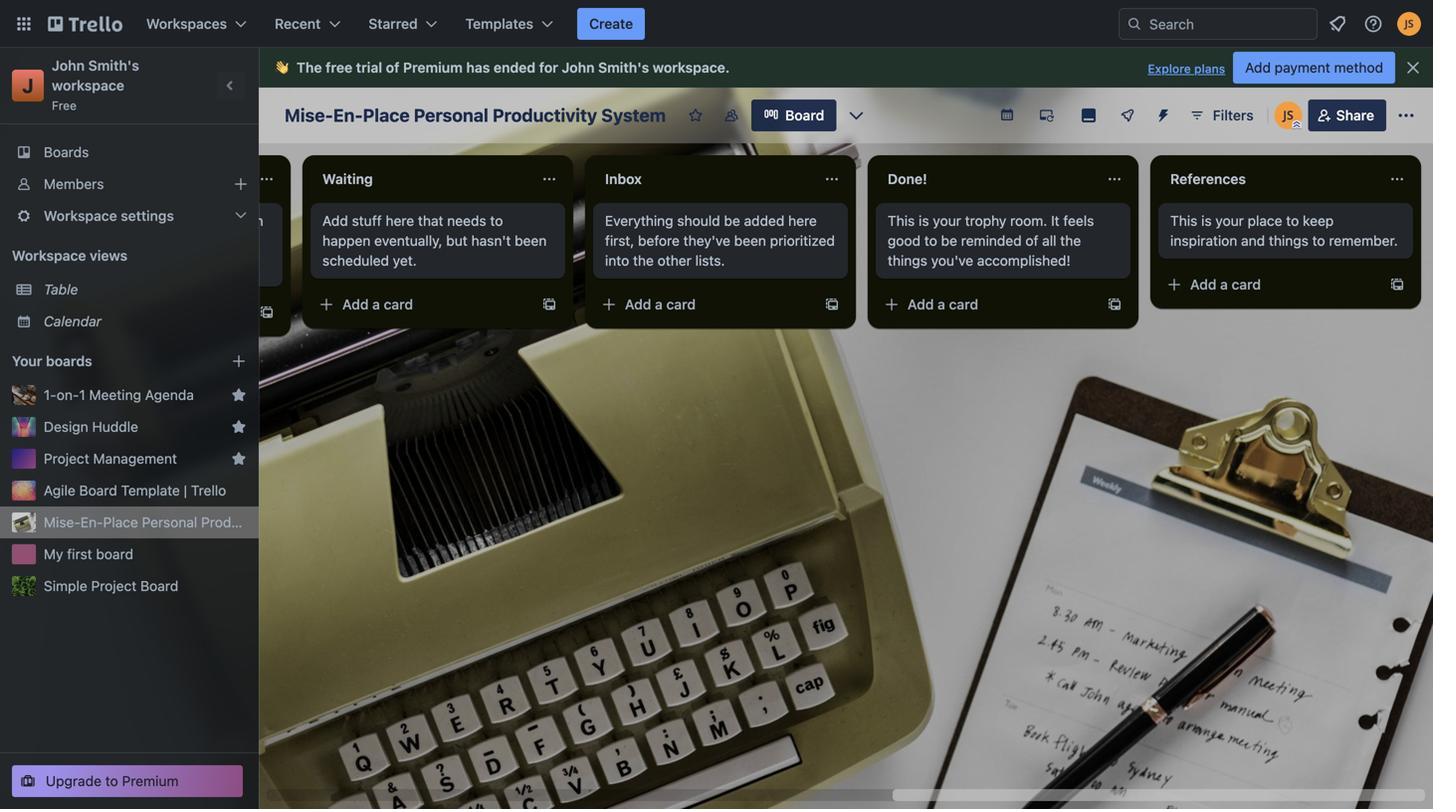 Task type: describe. For each thing, give the bounding box(es) containing it.
workspace inside the john smith's workspace free
[[52, 77, 124, 94]]

workspace for workspace settings
[[44, 207, 117, 224]]

customize views image
[[846, 105, 866, 125]]

place inside text field
[[363, 104, 410, 126]]

design
[[44, 418, 88, 435]]

workspaces button
[[134, 8, 259, 40]]

0 notifications image
[[1326, 12, 1349, 36]]

john smith (johnsmith38824343) image
[[1274, 102, 1302, 129]]

and
[[1241, 232, 1265, 249]]

simple
[[44, 578, 87, 594]]

1 vertical spatial mise-en-place personal productivity system
[[44, 514, 330, 530]]

create
[[589, 15, 633, 32]]

things inside this is your place to keep inspiration and things to remember.
[[1269, 232, 1309, 249]]

be inside everything should be added here first, before they've been prioritized into the other lists.
[[724, 212, 740, 229]]

share
[[1336, 107, 1374, 123]]

design huddle button
[[44, 417, 223, 437]]

of inside banner
[[386, 59, 399, 76]]

your boards
[[12, 353, 92, 369]]

create from template… image for add stuff here that needs to happen eventually, but hasn't been scheduled yet.
[[541, 297, 557, 312]]

add a card button for things
[[1158, 269, 1381, 301]]

other
[[658, 252, 692, 269]]

your boards with 7 items element
[[12, 349, 201, 373]]

add a card for they've
[[625, 296, 696, 312]]

board inside board link
[[785, 107, 824, 123]]

trello
[[191, 482, 226, 499]]

place
[[1248, 212, 1282, 229]]

be inside this is your trophy room. it feels good to be reminded of all the things you've accomplished!
[[941, 232, 957, 249]]

this is your trophy room. it feels good to be reminded of all the things you've accomplished! link
[[888, 211, 1119, 271]]

a for they've
[[655, 296, 663, 312]]

my
[[44, 546, 63, 562]]

add tasks here that should happen by the end of the week. link
[[40, 211, 271, 251]]

personal inside mise-en-place personal productivity system link
[[142, 514, 197, 530]]

automate by zapier icon image
[[1082, 108, 1095, 122]]

workspaces
[[146, 15, 227, 32]]

add down the inspiration on the right of page
[[1190, 276, 1217, 293]]

is for good
[[919, 212, 929, 229]]

board inside the agile board template | trello 'link'
[[79, 482, 117, 499]]

Search field
[[1142, 9, 1317, 39]]

the inside this is your trophy room. it feels good to be reminded of all the things you've accomplished!
[[1060, 232, 1081, 249]]

keep
[[1303, 212, 1334, 229]]

it
[[1051, 212, 1060, 229]]

explore plans button
[[1148, 57, 1225, 81]]

eventually,
[[374, 232, 442, 249]]

workspace settings button
[[0, 200, 259, 232]]

simple project board
[[44, 578, 178, 594]]

john inside the john smith's workspace free
[[52, 57, 85, 74]]

en- inside text field
[[333, 104, 363, 126]]

1 horizontal spatial john
[[562, 59, 595, 76]]

my first board link
[[44, 544, 247, 564]]

everything
[[605, 212, 673, 229]]

tasks
[[69, 212, 103, 229]]

add board image
[[231, 353, 247, 369]]

smith's inside banner
[[598, 59, 649, 76]]

hasn't
[[471, 232, 511, 249]]

needs
[[447, 212, 486, 229]]

john smith's workspace link
[[52, 57, 143, 94]]

this is your trophy room. it feels good to be reminded of all the things you've accomplished!
[[888, 212, 1094, 269]]

design huddle
[[44, 418, 138, 435]]

boards link
[[0, 136, 259, 168]]

members
[[44, 176, 104, 192]]

add payment method
[[1245, 59, 1383, 76]]

feels
[[1063, 212, 1094, 229]]

prioritized
[[770, 232, 835, 249]]

mise-en-place personal productivity system link
[[44, 513, 330, 532]]

👋
[[275, 59, 289, 76]]

add a card button for been
[[593, 289, 816, 320]]

room.
[[1010, 212, 1047, 229]]

boards
[[44, 144, 89, 160]]

1
[[79, 387, 85, 403]]

to left keep on the top right
[[1286, 212, 1299, 229]]

calendar power-up image
[[999, 106, 1015, 122]]

j
[[22, 74, 34, 97]]

share button
[[1308, 100, 1386, 131]]

0 horizontal spatial productivity
[[201, 514, 278, 530]]

create from template… image for this is your trophy room. it feels good to be reminded of all the things you've accomplished!
[[1107, 297, 1123, 312]]

everything should be added here first, before they've been prioritized into the other lists.
[[605, 212, 835, 269]]

a for eventually,
[[372, 296, 380, 312]]

1 horizontal spatial workspace
[[653, 59, 725, 76]]

for
[[539, 59, 558, 76]]

here inside everything should be added here first, before they've been prioritized into the other lists.
[[788, 212, 817, 229]]

starred
[[369, 15, 418, 32]]

board link
[[751, 100, 836, 131]]

explore
[[1148, 62, 1191, 76]]

the inside everything should be added here first, before they've been prioritized into the other lists.
[[633, 252, 654, 269]]

everything should be added here first, before they've been prioritized into the other lists. link
[[605, 211, 836, 271]]

has
[[466, 59, 490, 76]]

1-
[[44, 387, 57, 403]]

management
[[93, 450, 177, 467]]

end
[[84, 232, 108, 249]]

waiting
[[322, 171, 373, 187]]

.
[[725, 59, 730, 76]]

power ups image
[[1119, 107, 1135, 123]]

before
[[638, 232, 680, 249]]

john smith's workspace free
[[52, 57, 143, 112]]

inspiration
[[1170, 232, 1237, 249]]

1 vertical spatial place
[[103, 514, 138, 530]]

recent button
[[263, 8, 353, 40]]

card for eventually,
[[384, 296, 413, 312]]

added
[[744, 212, 784, 229]]

reminded
[[961, 232, 1022, 249]]

add inside button
[[1245, 59, 1271, 76]]

starred icon image for design huddle
[[231, 419, 247, 435]]

this is your place to keep inspiration and things to remember.
[[1170, 212, 1398, 249]]

filters
[[1213, 107, 1254, 123]]

card for good
[[949, 296, 978, 312]]

agile
[[44, 482, 75, 499]]

accomplished!
[[977, 252, 1071, 269]]

settings
[[121, 207, 174, 224]]

create from template… image
[[824, 297, 840, 312]]

add inside add stuff here that needs to happen eventually, but hasn't been scheduled yet.
[[322, 212, 348, 229]]

of inside this is your trophy room. it feels good to be reminded of all the things you've accomplished!
[[1025, 232, 1038, 249]]

should inside everything should be added here first, before they've been prioritized into the other lists.
[[677, 212, 720, 229]]

been inside everything should be added here first, before they've been prioritized into the other lists.
[[734, 232, 766, 249]]

week.
[[153, 232, 190, 249]]

agile board template | trello link
[[44, 481, 247, 501]]

project management button
[[44, 449, 223, 469]]

Waiting text field
[[310, 163, 529, 195]]

trial
[[356, 59, 382, 76]]

the
[[297, 59, 322, 76]]

free
[[52, 99, 77, 112]]

good
[[888, 232, 921, 249]]

your for place
[[1215, 212, 1244, 229]]

calendar link
[[44, 311, 247, 331]]

1-on-1 meeting agenda button
[[44, 385, 223, 405]]

0 horizontal spatial system
[[282, 514, 330, 530]]

agile board template | trello
[[44, 482, 226, 499]]

here for stuff
[[386, 212, 414, 229]]



Task type: vqa. For each thing, say whether or not it's contained in the screenshot.
TEMPLATE BOARD 'image'
no



Task type: locate. For each thing, give the bounding box(es) containing it.
1 horizontal spatial smith's
[[598, 59, 649, 76]]

to right good
[[924, 232, 937, 249]]

is for and
[[1201, 212, 1212, 229]]

open information menu image
[[1363, 14, 1383, 34]]

upgrade to premium
[[46, 773, 179, 789]]

0 vertical spatial project
[[44, 450, 89, 467]]

project down design
[[44, 450, 89, 467]]

members link
[[0, 168, 259, 200]]

add a card down other
[[625, 296, 696, 312]]

0 horizontal spatial is
[[919, 212, 929, 229]]

things down place
[[1269, 232, 1309, 249]]

of inside add tasks here that should happen by the end of the week.
[[112, 232, 125, 249]]

0 vertical spatial system
[[601, 104, 666, 126]]

payment
[[1275, 59, 1330, 76]]

add left payment
[[1245, 59, 1271, 76]]

add a card down you've
[[908, 296, 978, 312]]

happen inside add stuff here that needs to happen eventually, but hasn't been scheduled yet.
[[322, 232, 371, 249]]

add a card button down 'lists.'
[[593, 289, 816, 320]]

0 vertical spatial premium
[[403, 59, 463, 76]]

should up they've
[[677, 212, 720, 229]]

1 vertical spatial workspace
[[12, 247, 86, 264]]

workspace
[[44, 207, 117, 224], [12, 247, 86, 264]]

repeats icon image
[[1040, 108, 1054, 122]]

1 your from the left
[[933, 212, 961, 229]]

1 vertical spatial things
[[888, 252, 927, 269]]

system inside text field
[[601, 104, 666, 126]]

filters button
[[1183, 100, 1260, 131]]

0 vertical spatial things
[[1269, 232, 1309, 249]]

create from template… image for this is your place to keep inspiration and things to remember.
[[1389, 277, 1405, 293]]

card
[[1232, 276, 1261, 293], [384, 296, 413, 312], [666, 296, 696, 312], [949, 296, 978, 312]]

board inside the simple project board link
[[140, 578, 178, 594]]

views
[[90, 247, 127, 264]]

0 horizontal spatial board
[[79, 482, 117, 499]]

2 horizontal spatial of
[[1025, 232, 1038, 249]]

here up end
[[107, 212, 135, 229]]

0 horizontal spatial been
[[515, 232, 547, 249]]

smith's inside the john smith's workspace free
[[88, 57, 139, 74]]

the
[[59, 232, 80, 249], [128, 232, 149, 249], [1060, 232, 1081, 249], [633, 252, 654, 269]]

add stuff here that needs to happen eventually, but hasn't been scheduled yet.
[[322, 212, 547, 269]]

1 horizontal spatial is
[[1201, 212, 1212, 229]]

simple project board link
[[44, 576, 247, 596]]

add a card for good
[[908, 296, 978, 312]]

0 horizontal spatial premium
[[122, 773, 179, 789]]

your inside this is your trophy room. it feels good to be reminded of all the things you've accomplished!
[[933, 212, 961, 229]]

create from template… image
[[1389, 277, 1405, 293], [541, 297, 557, 312], [1107, 297, 1123, 312], [259, 305, 275, 320]]

add down scheduled at the left of page
[[342, 296, 369, 312]]

calendar
[[44, 313, 102, 329]]

starred icon image
[[231, 387, 247, 403], [231, 419, 247, 435], [231, 451, 247, 467]]

add a card
[[1190, 276, 1261, 293], [342, 296, 413, 312], [625, 296, 696, 312], [908, 296, 978, 312]]

personal down |
[[142, 514, 197, 530]]

1 horizontal spatial things
[[1269, 232, 1309, 249]]

0 vertical spatial en-
[[333, 104, 363, 126]]

smith's
[[88, 57, 139, 74], [598, 59, 649, 76]]

star or unstar board image
[[688, 107, 704, 123]]

1 should from the left
[[168, 212, 211, 229]]

stuff
[[352, 212, 382, 229]]

your inside this is your place to keep inspiration and things to remember.
[[1215, 212, 1244, 229]]

card down other
[[666, 296, 696, 312]]

to up "hasn't"
[[490, 212, 503, 229]]

0 vertical spatial be
[[724, 212, 740, 229]]

workspace inside popup button
[[44, 207, 117, 224]]

mise-en-place personal productivity system inside mise-en-place personal productivity system text field
[[285, 104, 666, 126]]

things
[[1269, 232, 1309, 249], [888, 252, 927, 269]]

a down other
[[655, 296, 663, 312]]

add a card for eventually,
[[342, 296, 413, 312]]

of left all
[[1025, 232, 1038, 249]]

1 horizontal spatial that
[[418, 212, 443, 229]]

1 horizontal spatial should
[[677, 212, 720, 229]]

back to home image
[[48, 8, 122, 40]]

a for good
[[938, 296, 945, 312]]

project inside the simple project board link
[[91, 578, 137, 594]]

workspace visible image
[[724, 107, 740, 123]]

0 horizontal spatial mise-
[[44, 514, 80, 530]]

into
[[605, 252, 629, 269]]

1 vertical spatial premium
[[122, 773, 179, 789]]

john smith (johnsmith38824343) image
[[1397, 12, 1421, 36]]

1 horizontal spatial of
[[386, 59, 399, 76]]

mise-en-place personal productivity system down has
[[285, 104, 666, 126]]

0 horizontal spatial be
[[724, 212, 740, 229]]

john up free
[[52, 57, 85, 74]]

project inside project management button
[[44, 450, 89, 467]]

1 vertical spatial personal
[[142, 514, 197, 530]]

add down you've
[[908, 296, 934, 312]]

this for this is your place to keep inspiration and things to remember.
[[1170, 212, 1197, 229]]

personal down has
[[414, 104, 488, 126]]

1 horizontal spatial your
[[1215, 212, 1244, 229]]

templates
[[465, 15, 533, 32]]

0 vertical spatial mise-
[[285, 104, 333, 126]]

0 horizontal spatial should
[[168, 212, 211, 229]]

2 that from the left
[[418, 212, 443, 229]]

templates button
[[453, 8, 565, 40]]

template
[[121, 482, 180, 499]]

to right upgrade
[[105, 773, 118, 789]]

References text field
[[1158, 163, 1377, 195]]

here inside add tasks here that should happen by the end of the week.
[[107, 212, 135, 229]]

1 horizontal spatial system
[[601, 104, 666, 126]]

mise-en-place personal productivity system down |
[[44, 514, 330, 530]]

productivity down for
[[493, 104, 597, 126]]

0 horizontal spatial place
[[103, 514, 138, 530]]

things down good
[[888, 252, 927, 269]]

add a card down the inspiration on the right of page
[[1190, 276, 1261, 293]]

is up good
[[919, 212, 929, 229]]

be up you've
[[941, 232, 957, 249]]

mise- down the
[[285, 104, 333, 126]]

1 is from the left
[[919, 212, 929, 229]]

scheduled
[[322, 252, 389, 269]]

starred icon image for 1-on-1 meeting agenda
[[231, 387, 247, 403]]

smith's down create button
[[598, 59, 649, 76]]

that inside add tasks here that should happen by the end of the week.
[[139, 212, 165, 229]]

mise- down agile
[[44, 514, 80, 530]]

1 horizontal spatial project
[[91, 578, 137, 594]]

add down into
[[625, 296, 651, 312]]

card for and
[[1232, 276, 1261, 293]]

here up eventually,
[[386, 212, 414, 229]]

a for and
[[1220, 276, 1228, 293]]

john
[[52, 57, 85, 74], [562, 59, 595, 76]]

add a card button for but
[[310, 289, 533, 320]]

this member is an admin of this board. image
[[1292, 120, 1301, 129]]

add a card for and
[[1190, 276, 1261, 293]]

0 horizontal spatial things
[[888, 252, 927, 269]]

your for trophy
[[933, 212, 961, 229]]

automation image
[[1147, 100, 1175, 127]]

add a card button down and
[[1158, 269, 1381, 301]]

that up eventually,
[[418, 212, 443, 229]]

0 vertical spatial board
[[785, 107, 824, 123]]

0 vertical spatial happen
[[215, 212, 263, 229]]

show menu image
[[1396, 105, 1416, 125]]

1 vertical spatial project
[[91, 578, 137, 594]]

smith's down back to home image
[[88, 57, 139, 74]]

add a card button down yet.
[[310, 289, 533, 320]]

board left customize views icon
[[785, 107, 824, 123]]

1 horizontal spatial premium
[[403, 59, 463, 76]]

been inside add stuff here that needs to happen eventually, but hasn't been scheduled yet.
[[515, 232, 547, 249]]

2 been from the left
[[734, 232, 766, 249]]

1 here from the left
[[107, 212, 135, 229]]

1 vertical spatial mise-
[[44, 514, 80, 530]]

1 horizontal spatial productivity
[[493, 104, 597, 126]]

been right "hasn't"
[[515, 232, 547, 249]]

yet.
[[393, 252, 417, 269]]

premium inside upgrade to premium link
[[122, 773, 179, 789]]

|
[[184, 482, 187, 499]]

2 vertical spatial board
[[140, 578, 178, 594]]

the down before
[[633, 252, 654, 269]]

of right end
[[112, 232, 125, 249]]

happen
[[215, 212, 263, 229], [322, 232, 371, 249]]

0 horizontal spatial smith's
[[88, 57, 139, 74]]

that up week.
[[139, 212, 165, 229]]

project management
[[44, 450, 177, 467]]

is inside this is your place to keep inspiration and things to remember.
[[1201, 212, 1212, 229]]

they've
[[683, 232, 730, 249]]

your up and
[[1215, 212, 1244, 229]]

3 here from the left
[[788, 212, 817, 229]]

to
[[490, 212, 503, 229], [1286, 212, 1299, 229], [924, 232, 937, 249], [1312, 232, 1325, 249], [105, 773, 118, 789]]

1 vertical spatial en-
[[80, 514, 103, 530]]

1 vertical spatial happen
[[322, 232, 371, 249]]

0 horizontal spatial en-
[[80, 514, 103, 530]]

👋 the free trial of premium has ended for john smith's workspace .
[[275, 59, 730, 76]]

add up by
[[40, 212, 65, 229]]

3 starred icon image from the top
[[231, 451, 247, 467]]

1 horizontal spatial happen
[[322, 232, 371, 249]]

this inside this is your trophy room. it feels good to be reminded of all the things you've accomplished!
[[888, 212, 915, 229]]

0 horizontal spatial of
[[112, 232, 125, 249]]

trophy
[[965, 212, 1006, 229]]

project
[[44, 450, 89, 467], [91, 578, 137, 594]]

0 vertical spatial workspace
[[44, 207, 117, 224]]

0 vertical spatial mise-en-place personal productivity system
[[285, 104, 666, 126]]

things inside this is your trophy room. it feels good to be reminded of all the things you've accomplished!
[[888, 252, 927, 269]]

workspace views
[[12, 247, 127, 264]]

card down you've
[[949, 296, 978, 312]]

2 is from the left
[[1201, 212, 1212, 229]]

2 horizontal spatial board
[[785, 107, 824, 123]]

0 vertical spatial starred icon image
[[231, 387, 247, 403]]

place up board
[[103, 514, 138, 530]]

here
[[107, 212, 135, 229], [386, 212, 414, 229], [788, 212, 817, 229]]

Board name text field
[[275, 100, 676, 131]]

1 starred icon image from the top
[[231, 387, 247, 403]]

premium
[[403, 59, 463, 76], [122, 773, 179, 789]]

card down and
[[1232, 276, 1261, 293]]

0 horizontal spatial that
[[139, 212, 165, 229]]

add a card button down you've
[[876, 289, 1099, 320]]

2 this from the left
[[1170, 212, 1197, 229]]

banner
[[259, 48, 1433, 88]]

0 vertical spatial workspace
[[653, 59, 725, 76]]

workspace
[[653, 59, 725, 76], [52, 77, 124, 94]]

productivity inside text field
[[493, 104, 597, 126]]

1 horizontal spatial place
[[363, 104, 410, 126]]

to inside add stuff here that needs to happen eventually, but hasn't been scheduled yet.
[[490, 212, 503, 229]]

to down keep on the top right
[[1312, 232, 1325, 249]]

huddle
[[92, 418, 138, 435]]

2 your from the left
[[1215, 212, 1244, 229]]

productivity down trello
[[201, 514, 278, 530]]

upgrade to premium link
[[12, 765, 243, 797]]

this for this is your trophy room. it feels good to be reminded of all the things you've accomplished!
[[888, 212, 915, 229]]

board down project management
[[79, 482, 117, 499]]

1 horizontal spatial been
[[734, 232, 766, 249]]

wave image
[[275, 59, 289, 77]]

workspace navigation collapse icon image
[[217, 72, 245, 100]]

board
[[785, 107, 824, 123], [79, 482, 117, 499], [140, 578, 178, 594]]

plans
[[1194, 62, 1225, 76]]

0 vertical spatial productivity
[[493, 104, 597, 126]]

1 horizontal spatial be
[[941, 232, 957, 249]]

1 been from the left
[[515, 232, 547, 249]]

1 horizontal spatial board
[[140, 578, 178, 594]]

free
[[326, 59, 352, 76]]

john right for
[[562, 59, 595, 76]]

0 horizontal spatial project
[[44, 450, 89, 467]]

card down yet.
[[384, 296, 413, 312]]

0 horizontal spatial your
[[933, 212, 961, 229]]

project down board
[[91, 578, 137, 594]]

happen inside add tasks here that should happen by the end of the week.
[[215, 212, 263, 229]]

the right all
[[1060, 232, 1081, 249]]

primary element
[[0, 0, 1433, 48]]

card for they've
[[666, 296, 696, 312]]

Inbox text field
[[593, 163, 812, 195]]

j link
[[12, 70, 44, 102]]

premium right upgrade
[[122, 773, 179, 789]]

2 vertical spatial starred icon image
[[231, 451, 247, 467]]

workspace up star or unstar board icon
[[653, 59, 725, 76]]

1-on-1 meeting agenda
[[44, 387, 194, 403]]

be up they've
[[724, 212, 740, 229]]

this up the inspiration on the right of page
[[1170, 212, 1197, 229]]

that for needs
[[418, 212, 443, 229]]

0 horizontal spatial here
[[107, 212, 135, 229]]

add stuff here that needs to happen eventually, but hasn't been scheduled yet. link
[[322, 211, 553, 271]]

1 vertical spatial be
[[941, 232, 957, 249]]

been
[[515, 232, 547, 249], [734, 232, 766, 249]]

1 horizontal spatial personal
[[414, 104, 488, 126]]

en- up my first board
[[80, 514, 103, 530]]

by
[[40, 232, 55, 249]]

that inside add stuff here that needs to happen eventually, but hasn't been scheduled yet.
[[418, 212, 443, 229]]

your left trophy
[[933, 212, 961, 229]]

boards
[[46, 353, 92, 369]]

a down you've
[[938, 296, 945, 312]]

0 horizontal spatial workspace
[[52, 77, 124, 94]]

happen up scheduled at the left of page
[[322, 232, 371, 249]]

productivity
[[493, 104, 597, 126], [201, 514, 278, 530]]

1 horizontal spatial mise-
[[285, 104, 333, 126]]

been down added
[[734, 232, 766, 249]]

1 vertical spatial starred icon image
[[231, 419, 247, 435]]

starred button
[[357, 8, 450, 40]]

0 vertical spatial personal
[[414, 104, 488, 126]]

en-
[[333, 104, 363, 126], [80, 514, 103, 530]]

search image
[[1127, 16, 1142, 32]]

0 vertical spatial place
[[363, 104, 410, 126]]

add a card down scheduled at the left of page
[[342, 296, 413, 312]]

starred icon image for project management
[[231, 451, 247, 467]]

1 vertical spatial workspace
[[52, 77, 124, 94]]

0 horizontal spatial happen
[[215, 212, 263, 229]]

1 vertical spatial board
[[79, 482, 117, 499]]

1 vertical spatial productivity
[[201, 514, 278, 530]]

be
[[724, 212, 740, 229], [941, 232, 957, 249]]

personal inside mise-en-place personal productivity system text field
[[414, 104, 488, 126]]

method
[[1334, 59, 1383, 76]]

upgrade
[[46, 773, 102, 789]]

of right trial
[[386, 59, 399, 76]]

this is your place to keep inspiration and things to remember. link
[[1170, 211, 1401, 251]]

ended
[[494, 59, 536, 76]]

2 horizontal spatial here
[[788, 212, 817, 229]]

here up prioritized
[[788, 212, 817, 229]]

Done! text field
[[876, 163, 1095, 195]]

system
[[601, 104, 666, 126], [282, 514, 330, 530]]

2 starred icon image from the top
[[231, 419, 247, 435]]

this
[[888, 212, 915, 229], [1170, 212, 1197, 229]]

add left stuff
[[322, 212, 348, 229]]

0 horizontal spatial personal
[[142, 514, 197, 530]]

add payment method button
[[1233, 52, 1395, 84]]

1 horizontal spatial en-
[[333, 104, 363, 126]]

a down the inspiration on the right of page
[[1220, 276, 1228, 293]]

1 this from the left
[[888, 212, 915, 229]]

is up the inspiration on the right of page
[[1201, 212, 1212, 229]]

premium left has
[[403, 59, 463, 76]]

0 horizontal spatial john
[[52, 57, 85, 74]]

this up good
[[888, 212, 915, 229]]

here for tasks
[[107, 212, 135, 229]]

happen right settings
[[215, 212, 263, 229]]

the right by
[[59, 232, 80, 249]]

en- down free
[[333, 104, 363, 126]]

add a card button for to
[[876, 289, 1099, 320]]

mise-en-place personal productivity system
[[285, 104, 666, 126], [44, 514, 330, 530]]

that for should
[[139, 212, 165, 229]]

0 horizontal spatial this
[[888, 212, 915, 229]]

workspace up table
[[12, 247, 86, 264]]

workspace settings
[[44, 207, 174, 224]]

board down my first board link
[[140, 578, 178, 594]]

mise-
[[285, 104, 333, 126], [44, 514, 80, 530]]

add inside add tasks here that should happen by the end of the week.
[[40, 212, 65, 229]]

1 that from the left
[[139, 212, 165, 229]]

this inside this is your place to keep inspiration and things to remember.
[[1170, 212, 1197, 229]]

should inside add tasks here that should happen by the end of the week.
[[168, 212, 211, 229]]

should up week.
[[168, 212, 211, 229]]

the down settings
[[128, 232, 149, 249]]

agenda
[[145, 387, 194, 403]]

workspace up end
[[44, 207, 117, 224]]

banner containing 👋
[[259, 48, 1433, 88]]

2 here from the left
[[386, 212, 414, 229]]

references
[[1170, 171, 1246, 187]]

a down scheduled at the left of page
[[372, 296, 380, 312]]

1 horizontal spatial this
[[1170, 212, 1197, 229]]

first,
[[605, 232, 634, 249]]

but
[[446, 232, 468, 249]]

to inside this is your trophy room. it feels good to be reminded of all the things you've accomplished!
[[924, 232, 937, 249]]

recent
[[275, 15, 321, 32]]

1 vertical spatial system
[[282, 514, 330, 530]]

workspace up free
[[52, 77, 124, 94]]

here inside add stuff here that needs to happen eventually, but hasn't been scheduled yet.
[[386, 212, 414, 229]]

is inside this is your trophy room. it feels good to be reminded of all the things you've accomplished!
[[919, 212, 929, 229]]

meeting
[[89, 387, 141, 403]]

2 should from the left
[[677, 212, 720, 229]]

1 horizontal spatial here
[[386, 212, 414, 229]]

place down trial
[[363, 104, 410, 126]]

workspace for workspace views
[[12, 247, 86, 264]]

mise- inside text field
[[285, 104, 333, 126]]



